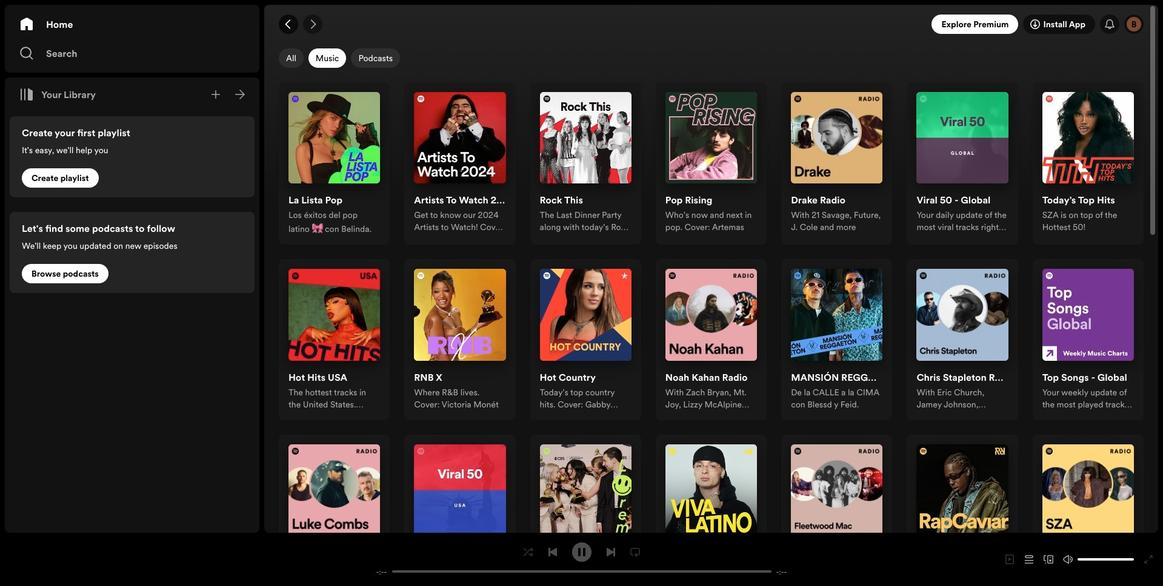 Task type: describe. For each thing, give the bounding box(es) containing it.
player controls element
[[363, 543, 801, 577]]

go back image
[[284, 19, 293, 29]]

Disable repeat checkbox
[[625, 543, 645, 562]]

top bar and user menu element
[[264, 5, 1158, 44]]

what's new image
[[1105, 19, 1115, 29]]

Podcasts checkbox
[[351, 48, 400, 68]]

next image
[[606, 548, 616, 557]]

All checkbox
[[279, 48, 304, 68]]

main element
[[5, 5, 259, 533]]

enable shuffle image
[[523, 548, 533, 557]]

spotify - web player: music for everyone element
[[264, 44, 1158, 587]]



Task type: vqa. For each thing, say whether or not it's contained in the screenshot.
topmost LOFI
no



Task type: locate. For each thing, give the bounding box(es) containing it.
volume high image
[[1063, 555, 1073, 565]]

go forward image
[[308, 19, 318, 29]]

pause image
[[577, 548, 587, 557]]

disable repeat image
[[630, 548, 640, 557]]

Music checkbox
[[308, 48, 346, 68]]

connect to a device image
[[1044, 555, 1054, 565]]

previous image
[[548, 548, 557, 557]]



